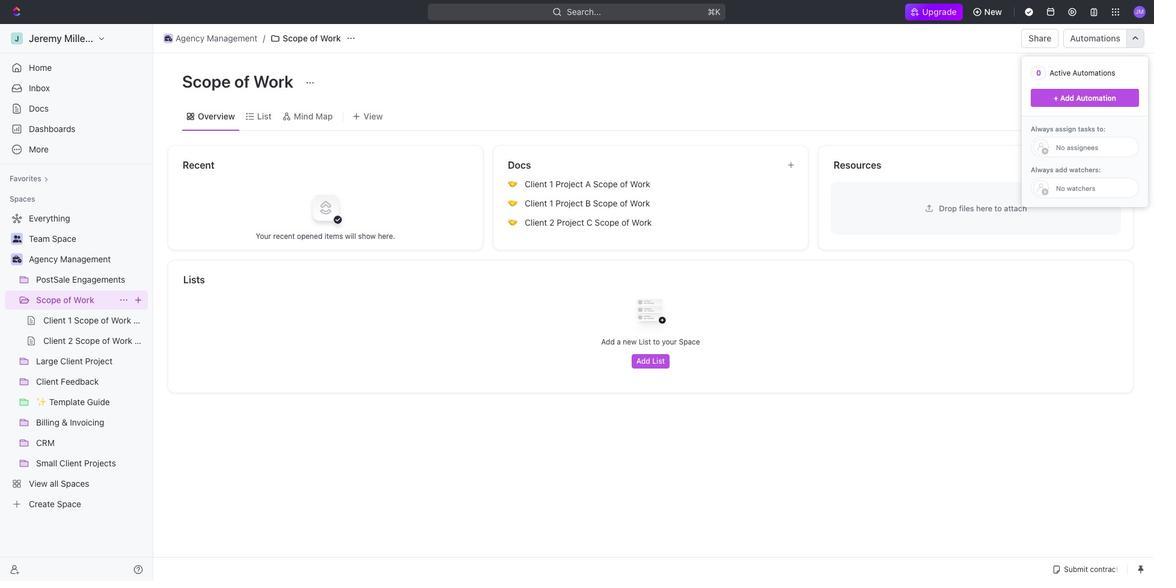 Task type: vqa. For each thing, say whether or not it's contained in the screenshot.
the +
yes



Task type: describe. For each thing, give the bounding box(es) containing it.
client for client 2 project c scope of work
[[525, 218, 547, 228]]

add task button
[[1060, 73, 1111, 92]]

map
[[316, 111, 333, 121]]

0 horizontal spatial to
[[653, 338, 660, 347]]

always assign tasks to:
[[1031, 125, 1106, 133]]

0 horizontal spatial scope of work link
[[36, 291, 114, 310]]

1 horizontal spatial management
[[207, 33, 258, 43]]

1 for client 1 project b scope of work
[[550, 198, 553, 209]]

upgrade link
[[906, 4, 963, 20]]

home link
[[5, 58, 148, 78]]

mind map link
[[291, 108, 333, 125]]

0 vertical spatial agency management link
[[161, 31, 261, 46]]

docs link
[[5, 99, 148, 118]]

watchers
[[1067, 184, 1096, 192]]

no assignees button
[[1031, 137, 1139, 158]]

always for always add watchers:
[[1031, 166, 1054, 174]]

c
[[587, 218, 593, 228]]

0
[[1037, 68, 1041, 77]]

client for client 1 project b scope of work
[[525, 198, 547, 209]]

upgrade
[[922, 7, 957, 17]]

a
[[585, 179, 591, 189]]

agency management link inside tree
[[29, 250, 145, 269]]

resources
[[834, 160, 882, 171]]

tasks
[[1078, 125, 1095, 133]]

overview link
[[195, 108, 235, 125]]

client for client 1 project a scope of work
[[525, 179, 547, 189]]

resources button
[[833, 158, 1103, 173]]

agency inside sidebar navigation
[[29, 254, 58, 265]]

no recent items image
[[302, 184, 350, 232]]

no assignees note
[[1050, 143, 1099, 151]]

0 vertical spatial agency
[[176, 33, 205, 43]]

b
[[585, 198, 591, 209]]

1 for client 1 project a scope of work
[[550, 179, 553, 189]]

mind
[[294, 111, 314, 121]]

1 vertical spatial automations
[[1073, 68, 1116, 77]]

add for add task
[[1067, 77, 1083, 87]]

here
[[976, 204, 993, 213]]

active
[[1050, 68, 1071, 77]]

overview
[[198, 111, 235, 121]]

always add watchers:
[[1031, 166, 1101, 174]]

/
[[263, 33, 265, 43]]

drop files here to attach
[[939, 204, 1027, 213]]

add list
[[637, 357, 665, 366]]

0 vertical spatial to
[[995, 204, 1002, 213]]

files
[[959, 204, 974, 213]]

docs inside sidebar navigation
[[29, 103, 49, 114]]

no watchers button
[[1031, 178, 1139, 198]]

your
[[662, 338, 677, 347]]

no for no watchers
[[1056, 184, 1065, 192]]

lists
[[183, 275, 205, 286]]

new button
[[968, 2, 1009, 22]]

no watchers
[[1056, 184, 1096, 192]]

spaces
[[10, 195, 35, 204]]

a
[[617, 338, 621, 347]]

add for add a new list to your space
[[601, 338, 615, 347]]

dashboards
[[29, 124, 76, 134]]

1 vertical spatial scope of work
[[182, 72, 297, 91]]

1 horizontal spatial scope of work link
[[268, 31, 344, 46]]

here.
[[378, 232, 395, 241]]

inbox
[[29, 83, 50, 93]]

new
[[623, 338, 637, 347]]

project for c
[[557, 218, 584, 228]]

add a new list to your space
[[601, 338, 700, 347]]

agency management inside sidebar navigation
[[29, 254, 111, 265]]

project for b
[[556, 198, 583, 209]]

watchers:
[[1070, 166, 1101, 174]]



Task type: locate. For each thing, give the bounding box(es) containing it.
add task
[[1067, 77, 1104, 87]]

search...
[[567, 7, 602, 17]]

0 vertical spatial always
[[1031, 125, 1054, 133]]

0 vertical spatial docs
[[29, 103, 49, 114]]

agency management right business time image
[[29, 254, 111, 265]]

drop
[[939, 204, 957, 213]]

2
[[550, 218, 555, 228]]

0 horizontal spatial agency
[[29, 254, 58, 265]]

automations button
[[1064, 29, 1127, 47]]

add right +
[[1061, 93, 1074, 103]]

tree
[[5, 209, 148, 515]]

0 vertical spatial scope of work link
[[268, 31, 344, 46]]

1 vertical spatial 1
[[550, 198, 553, 209]]

1 horizontal spatial agency management link
[[161, 31, 261, 46]]

add for add list
[[637, 357, 650, 366]]

project left the b
[[556, 198, 583, 209]]

agency right business time icon
[[176, 33, 205, 43]]

always
[[1031, 125, 1054, 133], [1031, 166, 1054, 174]]

0 vertical spatial no
[[1056, 143, 1065, 151]]

1 horizontal spatial agency
[[176, 33, 205, 43]]

add up + add automation
[[1067, 77, 1083, 87]]

list left mind
[[257, 111, 272, 121]]

0 vertical spatial list
[[257, 111, 272, 121]]

favorites button
[[5, 172, 53, 186]]

recent
[[183, 160, 215, 171]]

no down assign
[[1056, 143, 1065, 151]]

attach
[[1004, 204, 1027, 213]]

0 horizontal spatial management
[[60, 254, 111, 265]]

1 horizontal spatial docs
[[508, 160, 531, 171]]

lists button
[[183, 273, 1119, 287]]

new
[[985, 7, 1002, 17]]

list
[[257, 111, 272, 121], [639, 338, 651, 347], [652, 357, 665, 366]]

1 always from the top
[[1031, 125, 1054, 133]]

favorites
[[10, 174, 41, 183]]

project left a
[[556, 179, 583, 189]]

to:
[[1097, 125, 1106, 133]]

agency management left /
[[176, 33, 258, 43]]

to
[[995, 204, 1002, 213], [653, 338, 660, 347]]

to right here
[[995, 204, 1002, 213]]

+ add automation
[[1054, 93, 1116, 103]]

project right 2
[[557, 218, 584, 228]]

to left the your
[[653, 338, 660, 347]]

client 2 project c scope of work
[[525, 218, 652, 228]]

client 1 project a scope of work
[[525, 179, 650, 189]]

no inside no watchers dropdown button
[[1056, 184, 1065, 192]]

1 vertical spatial client
[[525, 198, 547, 209]]

🤝 for client 1 project b scope of work
[[508, 199, 518, 208]]

1 vertical spatial agency management
[[29, 254, 111, 265]]

no for no assignees
[[1056, 143, 1065, 151]]

agency right business time image
[[29, 254, 58, 265]]

agency management link
[[161, 31, 261, 46], [29, 250, 145, 269]]

list inside button
[[652, 357, 665, 366]]

3 🤝 from the top
[[508, 218, 518, 227]]

share
[[1029, 33, 1052, 43]]

inbox link
[[5, 79, 148, 98]]

🤝 for client 1 project a scope of work
[[508, 180, 518, 189]]

your recent opened items will show here.
[[256, 232, 395, 241]]

1 vertical spatial to
[[653, 338, 660, 347]]

1 vertical spatial always
[[1031, 166, 1054, 174]]

active automations
[[1050, 68, 1116, 77]]

sidebar navigation
[[0, 24, 153, 582]]

client left a
[[525, 179, 547, 189]]

1 horizontal spatial agency management
[[176, 33, 258, 43]]

2 1 from the top
[[550, 198, 553, 209]]

1 horizontal spatial list
[[639, 338, 651, 347]]

automations
[[1070, 33, 1121, 43], [1073, 68, 1116, 77]]

docs
[[29, 103, 49, 114], [508, 160, 531, 171]]

scope inside tree
[[36, 295, 61, 305]]

automation
[[1076, 93, 1116, 103]]

recent
[[273, 232, 295, 241]]

no inside no assignees "dropdown button"
[[1056, 143, 1065, 151]]

2 no from the top
[[1056, 184, 1065, 192]]

1 vertical spatial agency
[[29, 254, 58, 265]]

2 vertical spatial project
[[557, 218, 584, 228]]

of
[[310, 33, 318, 43], [234, 72, 250, 91], [620, 179, 628, 189], [620, 198, 628, 209], [622, 218, 630, 228], [63, 295, 71, 305]]

always left assign
[[1031, 125, 1054, 133]]

assignees
[[1067, 143, 1099, 151]]

no assignees
[[1056, 143, 1099, 151]]

1 vertical spatial list
[[639, 338, 651, 347]]

will
[[345, 232, 356, 241]]

0 vertical spatial management
[[207, 33, 258, 43]]

task
[[1086, 77, 1104, 87]]

business time image
[[165, 35, 172, 41]]

🤝
[[508, 180, 518, 189], [508, 199, 518, 208], [508, 218, 518, 227]]

0 horizontal spatial list
[[257, 111, 272, 121]]

2 vertical spatial client
[[525, 218, 547, 228]]

agency management
[[176, 33, 258, 43], [29, 254, 111, 265]]

your
[[256, 232, 271, 241]]

items
[[325, 232, 343, 241]]

opened
[[297, 232, 323, 241]]

list right new
[[639, 338, 651, 347]]

management
[[207, 33, 258, 43], [60, 254, 111, 265]]

0 vertical spatial scope of work
[[283, 33, 341, 43]]

1 up 2
[[550, 198, 553, 209]]

2 vertical spatial list
[[652, 357, 665, 366]]

0 vertical spatial 1
[[550, 179, 553, 189]]

2 vertical spatial 🤝
[[508, 218, 518, 227]]

tree containing agency management
[[5, 209, 148, 515]]

1 vertical spatial project
[[556, 198, 583, 209]]

add list button
[[632, 355, 670, 369]]

0 vertical spatial 🤝
[[508, 180, 518, 189]]

0 vertical spatial agency management
[[176, 33, 258, 43]]

add left a
[[601, 338, 615, 347]]

scope of work link
[[268, 31, 344, 46], [36, 291, 114, 310]]

1 🤝 from the top
[[508, 180, 518, 189]]

business time image
[[12, 256, 21, 263]]

dashboards link
[[5, 120, 148, 139]]

1 vertical spatial docs
[[508, 160, 531, 171]]

2 always from the top
[[1031, 166, 1054, 174]]

⌘k
[[708, 7, 721, 17]]

work
[[320, 33, 341, 43], [253, 72, 293, 91], [630, 179, 650, 189], [630, 198, 650, 209], [632, 218, 652, 228], [74, 295, 94, 305]]

management inside tree
[[60, 254, 111, 265]]

2 🤝 from the top
[[508, 199, 518, 208]]

🤝 for client 2 project c scope of work
[[508, 218, 518, 227]]

1 horizontal spatial to
[[995, 204, 1002, 213]]

scope of work inside tree
[[36, 295, 94, 305]]

automations inside button
[[1070, 33, 1121, 43]]

add
[[1067, 77, 1083, 87], [1061, 93, 1074, 103], [601, 338, 615, 347], [637, 357, 650, 366]]

0 vertical spatial automations
[[1070, 33, 1121, 43]]

0 horizontal spatial agency management
[[29, 254, 111, 265]]

no
[[1056, 143, 1065, 151], [1056, 184, 1065, 192]]

0 vertical spatial client
[[525, 179, 547, 189]]

always left add
[[1031, 166, 1054, 174]]

0 horizontal spatial docs
[[29, 103, 49, 114]]

automations up automation
[[1073, 68, 1116, 77]]

agency
[[176, 33, 205, 43], [29, 254, 58, 265]]

client
[[525, 179, 547, 189], [525, 198, 547, 209], [525, 218, 547, 228]]

show
[[358, 232, 376, 241]]

2 horizontal spatial list
[[652, 357, 665, 366]]

automations up active automations
[[1070, 33, 1121, 43]]

3 client from the top
[[525, 218, 547, 228]]

list down the add a new list to your space
[[652, 357, 665, 366]]

of inside sidebar navigation
[[63, 295, 71, 305]]

add inside add list button
[[637, 357, 650, 366]]

scope of work
[[283, 33, 341, 43], [182, 72, 297, 91], [36, 295, 94, 305]]

add inside button
[[1067, 77, 1083, 87]]

2 client from the top
[[525, 198, 547, 209]]

add down the add a new list to your space
[[637, 357, 650, 366]]

2 vertical spatial scope of work
[[36, 295, 94, 305]]

list link
[[255, 108, 272, 125]]

0 horizontal spatial agency management link
[[29, 250, 145, 269]]

project
[[556, 179, 583, 189], [556, 198, 583, 209], [557, 218, 584, 228]]

client left the b
[[525, 198, 547, 209]]

share button
[[1022, 29, 1059, 48]]

1 client from the top
[[525, 179, 547, 189]]

1 vertical spatial agency management link
[[29, 250, 145, 269]]

add
[[1056, 166, 1068, 174]]

always for always assign tasks to:
[[1031, 125, 1054, 133]]

no lists icon. image
[[627, 290, 675, 338]]

1 vertical spatial no
[[1056, 184, 1065, 192]]

no down add
[[1056, 184, 1065, 192]]

work inside tree
[[74, 295, 94, 305]]

1
[[550, 179, 553, 189], [550, 198, 553, 209]]

project for a
[[556, 179, 583, 189]]

1 vertical spatial management
[[60, 254, 111, 265]]

1 vertical spatial scope of work link
[[36, 291, 114, 310]]

tree inside sidebar navigation
[[5, 209, 148, 515]]

1 vertical spatial 🤝
[[508, 199, 518, 208]]

space
[[679, 338, 700, 347]]

1 1 from the top
[[550, 179, 553, 189]]

0 vertical spatial project
[[556, 179, 583, 189]]

scope
[[283, 33, 308, 43], [182, 72, 231, 91], [593, 179, 618, 189], [593, 198, 618, 209], [595, 218, 619, 228], [36, 295, 61, 305]]

assign
[[1056, 125, 1076, 133]]

1 left a
[[550, 179, 553, 189]]

home
[[29, 63, 52, 73]]

1 no from the top
[[1056, 143, 1065, 151]]

mind map
[[294, 111, 333, 121]]

client left 2
[[525, 218, 547, 228]]

+
[[1054, 93, 1059, 103]]

client 1 project b scope of work
[[525, 198, 650, 209]]



